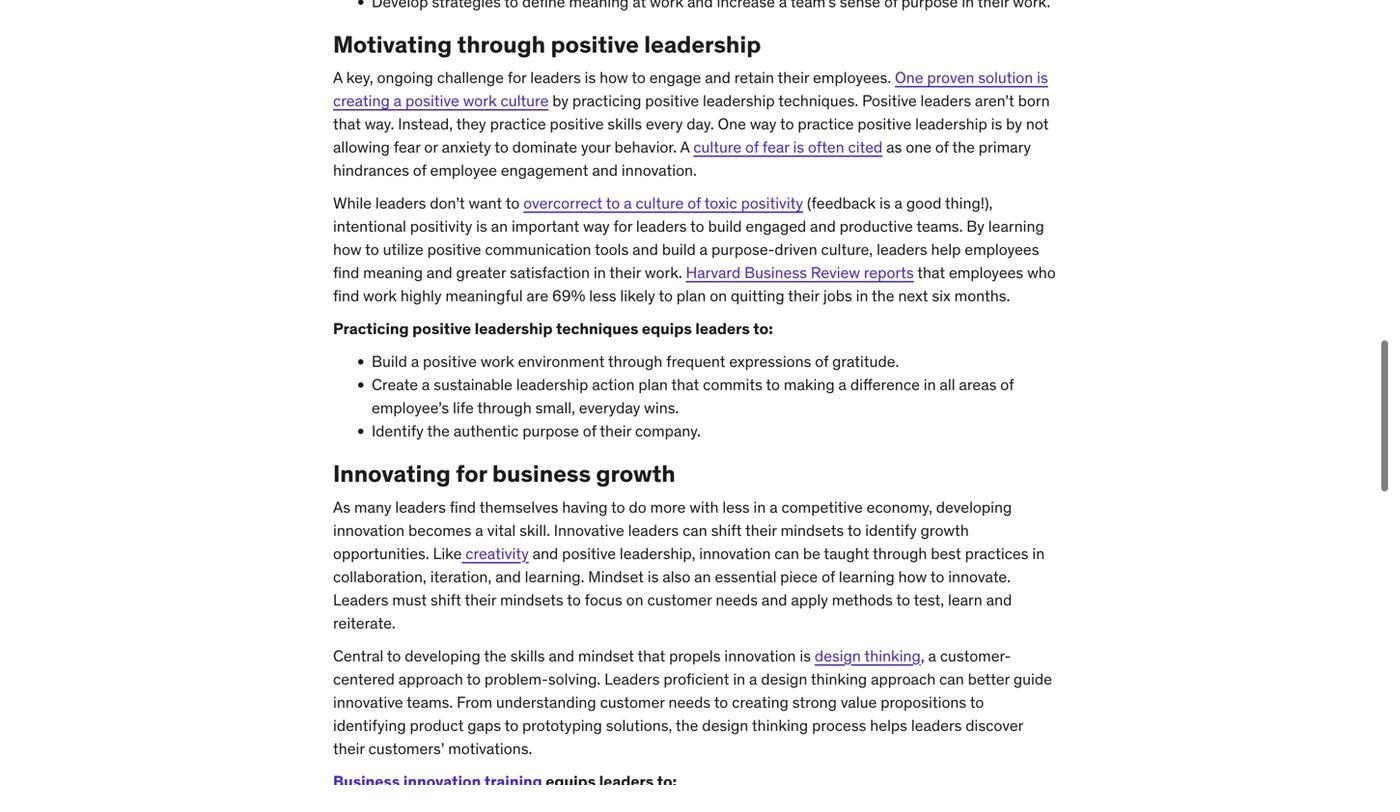 Task type: describe. For each thing, give the bounding box(es) containing it.
while
[[333, 193, 372, 213]]

1 approach from the left
[[399, 669, 464, 689]]

leaders up becomes
[[395, 497, 446, 517]]

customer-
[[941, 646, 1012, 666]]

techniques.
[[779, 91, 859, 111]]

leadership up the engage
[[645, 30, 762, 59]]

is down 'want'
[[476, 217, 488, 236]]

everyday
[[579, 398, 641, 418]]

their inside 'that employees who find work highly meaningful are 69% less likely to plan on quitting their jobs in the next six months.'
[[788, 286, 820, 306]]

to up from
[[467, 669, 481, 689]]

a down gratitude.
[[839, 375, 847, 395]]

on inside 'that employees who find work highly meaningful are 69% less likely to plan on quitting their jobs in the next six months.'
[[710, 286, 728, 306]]

prototyping
[[523, 716, 603, 736]]

to left the test,
[[897, 590, 911, 610]]

many
[[354, 497, 392, 517]]

creating inside the , a customer- centered approach to problem-solving. leaders proficient in a design thinking approach can better guide innovative teams. from understanding customer needs to creating strong value propositions to identifying product gaps to prototyping solutions, the design thinking process helps leaders discover their customers' motivations.
[[732, 693, 789, 712]]

thing!),
[[946, 193, 993, 213]]

action
[[592, 375, 635, 395]]

1 vertical spatial skills
[[511, 646, 545, 666]]

1 practice from the left
[[490, 114, 546, 134]]

is left often
[[794, 137, 805, 157]]

that inside build a positive work environment through frequent expressions of gratitude. create a sustainable leadership action plan that commits to making a difference in all areas of employee's life through small, everyday wins. identify the authentic purpose of their company.
[[672, 375, 700, 395]]

meaningful
[[446, 286, 523, 306]]

positive inside and positive leadership, innovation can be taught through best practices in collaboration, iteration, and learning. mindset is also an essential piece of learning how to innovate. leaders must shift their mindsets to focus on customer needs and apply methods to test, learn and reiterate.
[[562, 544, 616, 564]]

innovation inside as many leaders find themselves having to do more with less in a competitive economy, developing innovation becomes a vital skill. innovative leaders can shift their mindsets to identify growth opportunities. like
[[333, 521, 405, 540]]

and inside as one of the primary hindrances of employee engagement and innovation.
[[592, 161, 618, 180]]

to up tools
[[606, 193, 620, 213]]

culture of fear is often cited link
[[694, 137, 883, 157]]

propositions
[[881, 693, 967, 712]]

leaders inside by practicing positive leadership techniques. positive leaders aren't born that way. instead, they practice positive skills every day. one way to practice positive leadership is by not allowing fear or anxiety to dominate your behavior. a
[[921, 91, 972, 111]]

teams. inside the , a customer- centered approach to problem-solving. leaders proficient in a design thinking approach can better guide innovative teams. from understanding customer needs to creating strong value propositions to identifying product gaps to prototyping solutions, the design thinking process helps leaders discover their customers' motivations.
[[407, 693, 453, 712]]

leaders up 'leadership,'
[[628, 521, 679, 540]]

innovative
[[333, 693, 403, 712]]

challenge
[[437, 68, 504, 88]]

1 horizontal spatial positivity
[[741, 193, 804, 213]]

employee
[[430, 161, 497, 180]]

growth inside as many leaders find themselves having to do more with less in a competitive economy, developing innovation becomes a vital skill. innovative leaders can shift their mindsets to identify growth opportunities. like
[[921, 521, 970, 540]]

2 vertical spatial design
[[703, 716, 749, 736]]

and up highly
[[427, 263, 453, 283]]

the up the problem-
[[484, 646, 507, 666]]

a up 'harvard'
[[700, 240, 708, 260]]

positive inside one proven solution is creating a positive work culture
[[406, 91, 460, 111]]

to right central
[[387, 646, 401, 666]]

and down (feedback
[[811, 217, 836, 236]]

to:
[[754, 319, 773, 339]]

0 vertical spatial thinking
[[865, 646, 921, 666]]

six
[[933, 286, 951, 306]]

plan inside 'that employees who find work highly meaningful are 69% less likely to plan on quitting their jobs in the next six months.'
[[677, 286, 706, 306]]

motivations.
[[448, 739, 533, 759]]

a inside one proven solution is creating a positive work culture
[[394, 91, 402, 111]]

to left do
[[611, 497, 626, 517]]

how inside and positive leadership, innovation can be taught through best practices in collaboration, iteration, and learning. mindset is also an essential piece of learning how to innovate. leaders must shift their mindsets to focus on customer needs and apply methods to test, learn and reiterate.
[[899, 567, 928, 587]]

primary
[[979, 137, 1032, 157]]

to right anxiety
[[495, 137, 509, 157]]

central to developing the skills and mindset that propels innovation is design thinking
[[333, 646, 921, 666]]

can inside and positive leadership, innovation can be taught through best practices in collaboration, iteration, and learning. mindset is also an essential piece of learning how to innovate. leaders must shift their mindsets to focus on customer needs and apply methods to test, learn and reiterate.
[[775, 544, 800, 564]]

to down overcorrect to a culture of toxic positivity link
[[691, 217, 705, 236]]

1 vertical spatial design
[[761, 669, 808, 689]]

through up the challenge at the left top of page
[[457, 30, 546, 59]]

understanding
[[496, 693, 597, 712]]

way inside by practicing positive leadership techniques. positive leaders aren't born that way. instead, they practice positive skills every day. one way to practice positive leadership is by not allowing fear or anxiety to dominate your behavior. a
[[750, 114, 777, 134]]

(feedback is a good thing!), intentional positivity is an important way for leaders to build engaged and productive teams. by learning how to utilize positive communication tools and build a purpose-driven culture, leaders help employees find meaning and greater satisfaction in their work.
[[333, 193, 1045, 283]]

life
[[453, 398, 474, 418]]

as many leaders find themselves having to do more with less in a competitive economy, developing innovation becomes a vital skill. innovative leaders can shift their mindsets to identify growth opportunities. like
[[333, 497, 1013, 564]]

also
[[663, 567, 691, 587]]

highly
[[401, 286, 442, 306]]

propels
[[669, 646, 721, 666]]

1 horizontal spatial by
[[1007, 114, 1023, 134]]

create
[[372, 375, 418, 395]]

a right proficient
[[750, 669, 758, 689]]

and down innovate.
[[987, 590, 1013, 610]]

process
[[812, 716, 867, 736]]

reiterate.
[[333, 613, 396, 633]]

positive up a key, ongoing challenge for leaders is how to engage and retain their employees.
[[551, 30, 639, 59]]

in inside the , a customer- centered approach to problem-solving. leaders proficient in a design thinking approach can better guide innovative teams. from understanding customer needs to creating strong value propositions to identifying product gaps to prototyping solutions, the design thinking process helps leaders discover their customers' motivations.
[[733, 669, 746, 689]]

leaders down overcorrect to a culture of toxic positivity link
[[636, 217, 687, 236]]

that left propels
[[638, 646, 666, 666]]

employees inside (feedback is a good thing!), intentional positivity is an important way for leaders to build engaged and productive teams. by learning how to utilize positive communication tools and build a purpose-driven culture, leaders help employees find meaning and greater satisfaction in their work.
[[965, 240, 1040, 260]]

to down proficient
[[715, 693, 729, 712]]

work.
[[645, 263, 683, 283]]

0 vertical spatial for
[[508, 68, 527, 88]]

their inside the , a customer- centered approach to problem-solving. leaders proficient in a design thinking approach can better guide innovative teams. from understanding customer needs to creating strong value propositions to identifying product gaps to prototyping solutions, the design thinking process helps leaders discover their customers' motivations.
[[333, 739, 365, 759]]

developing inside as many leaders find themselves having to do more with less in a competitive economy, developing innovation becomes a vital skill. innovative leaders can shift their mindsets to identify growth opportunities. like
[[937, 497, 1013, 517]]

next
[[899, 286, 929, 306]]

driven
[[775, 240, 818, 260]]

a inside by practicing positive leadership techniques. positive leaders aren't born that way. instead, they practice positive skills every day. one way to practice positive leadership is by not allowing fear or anxiety to dominate your behavior. a
[[681, 137, 690, 157]]

needs inside and positive leadership, innovation can be taught through best practices in collaboration, iteration, and learning. mindset is also an essential piece of learning how to innovate. leaders must shift their mindsets to focus on customer needs and apply methods to test, learn and reiterate.
[[716, 590, 758, 610]]

leadership up one
[[916, 114, 988, 134]]

and positive leadership, innovation can be taught through best practices in collaboration, iteration, and learning. mindset is also an essential piece of learning how to innovate. leaders must shift their mindsets to focus on customer needs and apply methods to test, learn and reiterate.
[[333, 544, 1045, 633]]

69%
[[553, 286, 586, 306]]

2 vertical spatial thinking
[[752, 716, 809, 736]]

, a customer- centered approach to problem-solving. leaders proficient in a design thinking approach can better guide innovative teams. from understanding customer needs to creating strong value propositions to identifying product gaps to prototyping solutions, the design thinking process helps leaders discover their customers' motivations.
[[333, 646, 1053, 759]]

taught
[[824, 544, 870, 564]]

a left "vital"
[[476, 521, 484, 540]]

mindset
[[589, 567, 644, 587]]

in inside and positive leadership, innovation can be taught through best practices in collaboration, iteration, and learning. mindset is also an essential piece of learning how to innovate. leaders must shift their mindsets to focus on customer needs and apply methods to test, learn and reiterate.
[[1033, 544, 1045, 564]]

to down intentional
[[365, 240, 379, 260]]

a left good
[[895, 193, 903, 213]]

to right 'want'
[[506, 193, 520, 213]]

to up the test,
[[931, 567, 945, 587]]

less inside 'that employees who find work highly meaningful are 69% less likely to plan on quitting their jobs in the next six months.'
[[590, 286, 617, 306]]

2 practice from the left
[[798, 114, 854, 134]]

employee's
[[372, 398, 449, 418]]

a down the innovation.
[[624, 193, 632, 213]]

harvard
[[686, 263, 741, 283]]

a up the employee's
[[422, 375, 430, 395]]

1 vertical spatial developing
[[405, 646, 481, 666]]

to left focus
[[567, 590, 581, 610]]

creating inside one proven solution is creating a positive work culture
[[333, 91, 390, 111]]

gratitude.
[[833, 352, 900, 372]]

proven
[[928, 68, 975, 88]]

positive inside build a positive work environment through frequent expressions of gratitude. create a sustainable leadership action plan that commits to making a difference in all areas of employee's life through small, everyday wins. identify the authentic purpose of their company.
[[423, 352, 477, 372]]

innovate.
[[949, 567, 1011, 587]]

find inside (feedback is a good thing!), intentional positivity is an important way for leaders to build engaged and productive teams. by learning how to utilize positive communication tools and build a purpose-driven culture, leaders help employees find meaning and greater satisfaction in their work.
[[333, 263, 360, 283]]

one inside by practicing positive leadership techniques. positive leaders aren't born that way. instead, they practice positive skills every day. one way to practice positive leadership is by not allowing fear or anxiety to dominate your behavior. a
[[718, 114, 747, 134]]

positivity inside (feedback is a good thing!), intentional positivity is an important way for leaders to build engaged and productive teams. by learning how to utilize positive communication tools and build a purpose-driven culture, leaders help employees find meaning and greater satisfaction in their work.
[[410, 217, 473, 236]]

0 horizontal spatial build
[[662, 240, 696, 260]]

one inside one proven solution is creating a positive work culture
[[895, 68, 924, 88]]

reports
[[864, 263, 914, 283]]

commits
[[703, 375, 763, 395]]

to up taught
[[848, 521, 862, 540]]

born
[[1019, 91, 1051, 111]]

is up strong
[[800, 646, 811, 666]]

skill.
[[520, 521, 551, 540]]

positive down positive
[[858, 114, 912, 134]]

they
[[457, 114, 487, 134]]

a right build
[[411, 352, 419, 372]]

iteration,
[[431, 567, 492, 587]]

leaders inside and positive leadership, innovation can be taught through best practices in collaboration, iteration, and learning. mindset is also an essential piece of learning how to innovate. leaders must shift their mindsets to focus on customer needs and apply methods to test, learn and reiterate.
[[333, 590, 389, 610]]

not
[[1027, 114, 1049, 134]]

important
[[512, 217, 580, 236]]

customer inside and positive leadership, innovation can be taught through best practices in collaboration, iteration, and learning. mindset is also an essential piece of learning how to innovate. leaders must shift their mindsets to focus on customer needs and apply methods to test, learn and reiterate.
[[648, 590, 712, 610]]

piece
[[781, 567, 818, 587]]

engagement
[[501, 161, 589, 180]]

value
[[841, 693, 877, 712]]

2 vertical spatial for
[[456, 459, 487, 488]]

creativity
[[462, 544, 529, 564]]

0 vertical spatial build
[[709, 217, 742, 236]]

1 vertical spatial culture
[[694, 137, 742, 157]]

one proven solution is creating a positive work culture link
[[333, 68, 1049, 111]]

and up "learning."
[[533, 544, 559, 564]]

learn
[[949, 590, 983, 610]]

behavior.
[[615, 137, 677, 157]]

plan inside build a positive work environment through frequent expressions of gratitude. create a sustainable leadership action plan that commits to making a difference in all areas of employee's life through small, everyday wins. identify the authentic purpose of their company.
[[639, 375, 668, 395]]

culture for work
[[501, 91, 549, 111]]

innovation inside and positive leadership, innovation can be taught through best practices in collaboration, iteration, and learning. mindset is also an essential piece of learning how to innovate. leaders must shift their mindsets to focus on customer needs and apply methods to test, learn and reiterate.
[[700, 544, 771, 564]]

focus
[[585, 590, 623, 610]]

shift inside as many leaders find themselves having to do more with less in a competitive economy, developing innovation becomes a vital skill. innovative leaders can shift their mindsets to identify growth opportunities. like
[[712, 521, 742, 540]]

less inside as many leaders find themselves having to do more with less in a competitive economy, developing innovation becomes a vital skill. innovative leaders can shift their mindsets to identify growth opportunities. like
[[723, 497, 750, 517]]

needs inside the , a customer- centered approach to problem-solving. leaders proficient in a design thinking approach can better guide innovative teams. from understanding customer needs to creating strong value propositions to identifying product gaps to prototyping solutions, the design thinking process helps leaders discover their customers' motivations.
[[669, 693, 711, 712]]

communication
[[485, 240, 592, 260]]

test,
[[914, 590, 945, 610]]

and down creativity on the bottom
[[496, 567, 521, 587]]

often
[[809, 137, 845, 157]]

frequent
[[667, 352, 726, 372]]

an inside and positive leadership, innovation can be taught through best practices in collaboration, iteration, and learning. mindset is also an essential piece of learning how to innovate. leaders must shift their mindsets to focus on customer needs and apply methods to test, learn and reiterate.
[[695, 567, 712, 587]]

becomes
[[409, 521, 472, 540]]

their up the techniques. on the top right
[[778, 68, 810, 88]]

work inside one proven solution is creating a positive work culture
[[463, 91, 497, 111]]

company.
[[635, 421, 701, 441]]

likely
[[621, 286, 656, 306]]

aren't
[[976, 91, 1015, 111]]

and left retain
[[705, 68, 731, 88]]

must
[[392, 590, 427, 610]]

tools
[[595, 240, 629, 260]]

in inside as many leaders find themselves having to do more with less in a competitive economy, developing innovation becomes a vital skill. innovative leaders can shift their mindsets to identify growth opportunities. like
[[754, 497, 766, 517]]

2 fear from the left
[[763, 137, 790, 157]]

design thinking link
[[815, 646, 921, 666]]

greater
[[456, 263, 506, 283]]

culture for a
[[636, 193, 684, 213]]

as one of the primary hindrances of employee engagement and innovation.
[[333, 137, 1032, 180]]

leaders left to:
[[696, 319, 750, 339]]

and up solving.
[[549, 646, 575, 666]]

1 vertical spatial thinking
[[811, 669, 868, 689]]

central
[[333, 646, 384, 666]]

,
[[921, 646, 925, 666]]

innovating for business growth
[[333, 459, 676, 488]]



Task type: vqa. For each thing, say whether or not it's contained in the screenshot.
right
no



Task type: locate. For each thing, give the bounding box(es) containing it.
positive down highly
[[413, 319, 472, 339]]

innovation right propels
[[725, 646, 796, 666]]

customer inside the , a customer- centered approach to problem-solving. leaders proficient in a design thinking approach can better guide innovative teams. from understanding customer needs to creating strong value propositions to identifying product gaps to prototyping solutions, the design thinking process helps leaders discover their customers' motivations.
[[600, 693, 665, 712]]

2 horizontal spatial design
[[815, 646, 862, 666]]

be
[[803, 544, 821, 564]]

like
[[433, 544, 462, 564]]

their down identifying
[[333, 739, 365, 759]]

don't
[[430, 193, 465, 213]]

skills up the problem-
[[511, 646, 545, 666]]

0 horizontal spatial one
[[718, 114, 747, 134]]

leadership down are
[[475, 319, 553, 339]]

for down motivating through positive leadership
[[508, 68, 527, 88]]

1 vertical spatial can
[[775, 544, 800, 564]]

equips
[[642, 319, 692, 339]]

overcorrect
[[524, 193, 603, 213]]

the inside the , a customer- centered approach to problem-solving. leaders proficient in a design thinking approach can better guide innovative teams. from understanding customer needs to creating strong value propositions to identifying product gaps to prototyping solutions, the design thinking process helps leaders discover their customers' motivations.
[[676, 716, 699, 736]]

2 vertical spatial innovation
[[725, 646, 796, 666]]

leadership down retain
[[703, 91, 775, 111]]

approach up the 'product'
[[399, 669, 464, 689]]

0 horizontal spatial positivity
[[410, 217, 473, 236]]

satisfaction
[[510, 263, 590, 283]]

way
[[750, 114, 777, 134], [583, 217, 610, 236]]

and down piece
[[762, 590, 788, 610]]

0 vertical spatial teams.
[[917, 217, 963, 236]]

1 horizontal spatial teams.
[[917, 217, 963, 236]]

1 horizontal spatial on
[[710, 286, 728, 306]]

their inside and positive leadership, innovation can be taught through best practices in collaboration, iteration, and learning. mindset is also an essential piece of learning how to innovate. leaders must shift their mindsets to focus on customer needs and apply methods to test, learn and reiterate.
[[465, 590, 497, 610]]

1 vertical spatial needs
[[669, 693, 711, 712]]

teams. inside (feedback is a good thing!), intentional positivity is an important way for leaders to build engaged and productive teams. by learning how to utilize positive communication tools and build a purpose-driven culture, leaders help employees find meaning and greater satisfaction in their work.
[[917, 217, 963, 236]]

solutions,
[[606, 716, 673, 736]]

the inside build a positive work environment through frequent expressions of gratitude. create a sustainable leadership action plan that commits to making a difference in all areas of employee's life through small, everyday wins. identify the authentic purpose of their company.
[[427, 421, 450, 441]]

1 vertical spatial shift
[[431, 590, 462, 610]]

2 vertical spatial find
[[450, 497, 476, 517]]

fear inside by practicing positive leadership techniques. positive leaders aren't born that way. instead, they practice positive skills every day. one way to practice positive leadership is by not allowing fear or anxiety to dominate your behavior. a
[[394, 137, 421, 157]]

can left be
[[775, 544, 800, 564]]

growth up do
[[596, 459, 676, 488]]

0 vertical spatial leaders
[[333, 590, 389, 610]]

centered
[[333, 669, 395, 689]]

culture,
[[822, 240, 873, 260]]

skills inside by practicing positive leadership techniques. positive leaders aren't born that way. instead, they practice positive skills every day. one way to practice positive leadership is by not allowing fear or anxiety to dominate your behavior. a
[[608, 114, 642, 134]]

the
[[953, 137, 975, 157], [872, 286, 895, 306], [427, 421, 450, 441], [484, 646, 507, 666], [676, 716, 699, 736]]

leaders up reports
[[877, 240, 928, 260]]

0 horizontal spatial on
[[627, 590, 644, 610]]

from
[[457, 693, 493, 712]]

leaders down proven
[[921, 91, 972, 111]]

business
[[492, 459, 591, 488]]

environment
[[518, 352, 605, 372]]

their up essential
[[746, 521, 777, 540]]

1 vertical spatial plan
[[639, 375, 668, 395]]

mindsets inside as many leaders find themselves having to do more with less in a competitive economy, developing innovation becomes a vital skill. innovative leaders can shift their mindsets to identify growth opportunities. like
[[781, 521, 845, 540]]

is down aren't
[[992, 114, 1003, 134]]

in inside (feedback is a good thing!), intentional positivity is an important way for leaders to build engaged and productive teams. by learning how to utilize positive communication tools and build a purpose-driven culture, leaders help employees find meaning and greater satisfaction in their work.
[[594, 263, 606, 283]]

0 vertical spatial find
[[333, 263, 360, 283]]

the inside as one of the primary hindrances of employee engagement and innovation.
[[953, 137, 975, 157]]

in inside 'that employees who find work highly meaningful are 69% less likely to plan on quitting their jobs in the next six months.'
[[856, 286, 869, 306]]

instead,
[[398, 114, 453, 134]]

that down frequent
[[672, 375, 700, 395]]

practices
[[966, 544, 1029, 564]]

to up culture of fear is often cited link
[[780, 114, 795, 134]]

through up "action"
[[608, 352, 663, 372]]

good
[[907, 193, 942, 213]]

by left practicing
[[553, 91, 569, 111]]

innovation down 'many'
[[333, 521, 405, 540]]

one
[[906, 137, 932, 157]]

leaders down central to developing the skills and mindset that propels innovation is design thinking
[[605, 669, 660, 689]]

0 vertical spatial design
[[815, 646, 862, 666]]

needs down proficient
[[669, 693, 711, 712]]

and
[[705, 68, 731, 88], [592, 161, 618, 180], [811, 217, 836, 236], [633, 240, 659, 260], [427, 263, 453, 283], [533, 544, 559, 564], [496, 567, 521, 587], [762, 590, 788, 610], [987, 590, 1013, 610], [549, 646, 575, 666]]

0 horizontal spatial learning
[[839, 567, 895, 587]]

growth
[[596, 459, 676, 488], [921, 521, 970, 540]]

find for that employees who find work highly meaningful are 69% less likely to plan on quitting their jobs in the next six months.
[[333, 286, 360, 306]]

0 vertical spatial creating
[[333, 91, 390, 111]]

work up 'they'
[[463, 91, 497, 111]]

find up practicing
[[333, 286, 360, 306]]

find left meaning on the top of page
[[333, 263, 360, 283]]

1 vertical spatial teams.
[[407, 693, 453, 712]]

1 vertical spatial creating
[[732, 693, 789, 712]]

guide
[[1014, 669, 1053, 689]]

is inside one proven solution is creating a positive work culture
[[1038, 68, 1049, 88]]

0 horizontal spatial how
[[333, 240, 362, 260]]

positive up greater
[[428, 240, 482, 260]]

1 horizontal spatial learning
[[989, 217, 1045, 236]]

making
[[784, 375, 835, 395]]

anxiety
[[442, 137, 491, 157]]

practice up dominate
[[490, 114, 546, 134]]

for up tools
[[614, 217, 633, 236]]

1 horizontal spatial practice
[[798, 114, 854, 134]]

practicing
[[333, 319, 409, 339]]

1 vertical spatial employees
[[950, 263, 1024, 283]]

their down everyday
[[600, 421, 632, 441]]

their inside (feedback is a good thing!), intentional positivity is an important way for leaders to build engaged and productive teams. by learning how to utilize positive communication tools and build a purpose-driven culture, leaders help employees find meaning and greater satisfaction in their work.
[[610, 263, 641, 283]]

that inside by practicing positive leadership techniques. positive leaders aren't born that way. instead, they practice positive skills every day. one way to practice positive leadership is by not allowing fear or anxiety to dominate your behavior. a
[[333, 114, 361, 134]]

1 fear from the left
[[394, 137, 421, 157]]

a down day.
[[681, 137, 690, 157]]

one right day.
[[718, 114, 747, 134]]

innovation up essential
[[700, 544, 771, 564]]

1 vertical spatial positivity
[[410, 217, 473, 236]]

more
[[651, 497, 686, 517]]

is left also
[[648, 567, 659, 587]]

hindrances
[[333, 161, 409, 180]]

build down 'toxic'
[[709, 217, 742, 236]]

0 horizontal spatial approach
[[399, 669, 464, 689]]

find inside as many leaders find themselves having to do more with less in a competitive economy, developing innovation becomes a vital skill. innovative leaders can shift their mindsets to identify growth opportunities. like
[[450, 497, 476, 517]]

helps
[[871, 716, 908, 736]]

in right with at the bottom
[[754, 497, 766, 517]]

leaders inside the , a customer- centered approach to problem-solving. leaders proficient in a design thinking approach can better guide innovative teams. from understanding customer needs to creating strong value propositions to identifying product gaps to prototyping solutions, the design thinking process helps leaders discover their customers' motivations.
[[912, 716, 962, 736]]

positive up sustainable
[[423, 352, 477, 372]]

creating
[[333, 91, 390, 111], [732, 693, 789, 712]]

and up work.
[[633, 240, 659, 260]]

developing up from
[[405, 646, 481, 666]]

solving.
[[549, 669, 601, 689]]

2 vertical spatial can
[[940, 669, 965, 689]]

fear left "or"
[[394, 137, 421, 157]]

jobs
[[824, 286, 853, 306]]

0 horizontal spatial design
[[703, 716, 749, 736]]

their inside build a positive work environment through frequent expressions of gratitude. create a sustainable leadership action plan that commits to making a difference in all areas of employee's life through small, everyday wins. identify the authentic purpose of their company.
[[600, 421, 632, 441]]

1 vertical spatial mindsets
[[500, 590, 564, 610]]

one proven solution is creating a positive work culture
[[333, 68, 1049, 111]]

0 horizontal spatial culture
[[501, 91, 549, 111]]

1 horizontal spatial can
[[775, 544, 800, 564]]

in right the 'practices'
[[1033, 544, 1045, 564]]

creating down key,
[[333, 91, 390, 111]]

0 horizontal spatial shift
[[431, 590, 462, 610]]

mindsets down "learning."
[[500, 590, 564, 610]]

creating left strong
[[732, 693, 789, 712]]

1 horizontal spatial fear
[[763, 137, 790, 157]]

1 horizontal spatial for
[[508, 68, 527, 88]]

through inside and positive leadership, innovation can be taught through best practices in collaboration, iteration, and learning. mindset is also an essential piece of learning how to innovate. leaders must shift their mindsets to focus on customer needs and apply methods to test, learn and reiterate.
[[873, 544, 928, 564]]

work inside build a positive work environment through frequent expressions of gratitude. create a sustainable leadership action plan that commits to making a difference in all areas of employee's life through small, everyday wins. identify the authentic purpose of their company.
[[481, 352, 515, 372]]

developing
[[937, 497, 1013, 517], [405, 646, 481, 666]]

less
[[590, 286, 617, 306], [723, 497, 750, 517]]

leadership inside build a positive work environment through frequent expressions of gratitude. create a sustainable leadership action plan that commits to making a difference in all areas of employee's life through small, everyday wins. identify the authentic purpose of their company.
[[517, 375, 589, 395]]

2 vertical spatial culture
[[636, 193, 684, 213]]

to inside build a positive work environment through frequent expressions of gratitude. create a sustainable leadership action plan that commits to making a difference in all areas of employee's life through small, everyday wins. identify the authentic purpose of their company.
[[766, 375, 781, 395]]

2 approach from the left
[[871, 669, 936, 689]]

1 horizontal spatial approach
[[871, 669, 936, 689]]

collaboration,
[[333, 567, 427, 587]]

learning inside and positive leadership, innovation can be taught through best practices in collaboration, iteration, and learning. mindset is also an essential piece of learning how to innovate. leaders must shift their mindsets to focus on customer needs and apply methods to test, learn and reiterate.
[[839, 567, 895, 587]]

approach
[[399, 669, 464, 689], [871, 669, 936, 689]]

1 horizontal spatial design
[[761, 669, 808, 689]]

0 vertical spatial work
[[463, 91, 497, 111]]

employees
[[965, 240, 1040, 260], [950, 263, 1024, 283]]

2 horizontal spatial for
[[614, 217, 633, 236]]

is up practicing
[[585, 68, 596, 88]]

positive up your
[[550, 114, 604, 134]]

plan
[[677, 286, 706, 306], [639, 375, 668, 395]]

is up born
[[1038, 68, 1049, 88]]

and down your
[[592, 161, 618, 180]]

design down proficient
[[703, 716, 749, 736]]

work inside 'that employees who find work highly meaningful are 69% less likely to plan on quitting their jobs in the next six months.'
[[363, 286, 397, 306]]

mindsets
[[781, 521, 845, 540], [500, 590, 564, 610]]

0 horizontal spatial by
[[553, 91, 569, 111]]

learning
[[989, 217, 1045, 236], [839, 567, 895, 587]]

to inside 'that employees who find work highly meaningful are 69% less likely to plan on quitting their jobs in the next six months.'
[[659, 286, 673, 306]]

to down better
[[971, 693, 985, 712]]

customer up solutions,
[[600, 693, 665, 712]]

1 horizontal spatial shift
[[712, 521, 742, 540]]

positive up instead,
[[406, 91, 460, 111]]

motivating
[[333, 30, 452, 59]]

less right with at the bottom
[[723, 497, 750, 517]]

build
[[372, 352, 407, 372]]

culture up dominate
[[501, 91, 549, 111]]

mindsets up be
[[781, 521, 845, 540]]

0 horizontal spatial growth
[[596, 459, 676, 488]]

0 vertical spatial how
[[600, 68, 629, 88]]

employees inside 'that employees who find work highly meaningful are 69% less likely to plan on quitting their jobs in the next six months.'
[[950, 263, 1024, 283]]

discover
[[966, 716, 1024, 736]]

find for as many leaders find themselves having to do more with less in a competitive economy, developing innovation becomes a vital skill. innovative leaders can shift their mindsets to identify growth opportunities. like
[[450, 497, 476, 517]]

0 vertical spatial by
[[553, 91, 569, 111]]

having
[[562, 497, 608, 517]]

cited
[[849, 137, 883, 157]]

positive inside (feedback is a good thing!), intentional positivity is an important way for leaders to build engaged and productive teams. by learning how to utilize positive communication tools and build a purpose-driven culture, leaders help employees find meaning and greater satisfaction in their work.
[[428, 240, 482, 260]]

leaders inside the , a customer- centered approach to problem-solving. leaders proficient in a design thinking approach can better guide innovative teams. from understanding customer needs to creating strong value propositions to identifying product gaps to prototyping solutions, the design thinking process helps leaders discover their customers' motivations.
[[605, 669, 660, 689]]

needs down essential
[[716, 590, 758, 610]]

positive down the engage
[[645, 91, 699, 111]]

product
[[410, 716, 464, 736]]

the down proficient
[[676, 716, 699, 736]]

leaders down motivating through positive leadership
[[531, 68, 581, 88]]

positivity
[[741, 193, 804, 213], [410, 217, 473, 236]]

positivity up engaged
[[741, 193, 804, 213]]

how up the test,
[[899, 567, 928, 587]]

best
[[931, 544, 962, 564]]

growth up best
[[921, 521, 970, 540]]

0 horizontal spatial a
[[333, 68, 343, 88]]

engaged
[[746, 217, 807, 236]]

1 vertical spatial way
[[583, 217, 610, 236]]

2 vertical spatial how
[[899, 567, 928, 587]]

fear
[[394, 137, 421, 157], [763, 137, 790, 157]]

way inside (feedback is a good thing!), intentional positivity is an important way for leaders to build engaged and productive teams. by learning how to utilize positive communication tools and build a purpose-driven culture, leaders help employees find meaning and greater satisfaction in their work.
[[583, 217, 610, 236]]

customer
[[648, 590, 712, 610], [600, 693, 665, 712]]

their inside as many leaders find themselves having to do more with less in a competitive economy, developing innovation becomes a vital skill. innovative leaders can shift their mindsets to identify growth opportunities. like
[[746, 521, 777, 540]]

on down mindset
[[627, 590, 644, 610]]

0 vertical spatial mindsets
[[781, 521, 845, 540]]

identifying
[[333, 716, 406, 736]]

1 horizontal spatial mindsets
[[781, 521, 845, 540]]

0 vertical spatial an
[[491, 217, 508, 236]]

to right gaps
[[505, 716, 519, 736]]

on inside and positive leadership, innovation can be taught through best practices in collaboration, iteration, and learning. mindset is also an essential piece of learning how to innovate. leaders must shift their mindsets to focus on customer needs and apply methods to test, learn and reiterate.
[[627, 590, 644, 610]]

opportunities.
[[333, 544, 429, 564]]

mindsets inside and positive leadership, innovation can be taught through best practices in collaboration, iteration, and learning. mindset is also an essential piece of learning how to innovate. leaders must shift their mindsets to focus on customer needs and apply methods to test, learn and reiterate.
[[500, 590, 564, 610]]

1 vertical spatial leaders
[[605, 669, 660, 689]]

to left the engage
[[632, 68, 646, 88]]

employees down by
[[965, 240, 1040, 260]]

meaning
[[363, 263, 423, 283]]

0 vertical spatial a
[[333, 68, 343, 88]]

or
[[424, 137, 438, 157]]

1 vertical spatial customer
[[600, 693, 665, 712]]

a right ,
[[929, 646, 937, 666]]

positivity down 'don't'
[[410, 217, 473, 236]]

how down intentional
[[333, 240, 362, 260]]

leaders
[[531, 68, 581, 88], [921, 91, 972, 111], [376, 193, 426, 213], [636, 217, 687, 236], [877, 240, 928, 260], [696, 319, 750, 339], [395, 497, 446, 517], [628, 521, 679, 540], [912, 716, 962, 736]]

do
[[629, 497, 647, 517]]

for inside (feedback is a good thing!), intentional positivity is an important way for leaders to build engaged and productive teams. by learning how to utilize positive communication tools and build a purpose-driven culture, leaders help employees find meaning and greater satisfaction in their work.
[[614, 217, 633, 236]]

that employees who find work highly meaningful are 69% less likely to plan on quitting their jobs in the next six months.
[[333, 263, 1056, 306]]

1 horizontal spatial how
[[600, 68, 629, 88]]

1 vertical spatial work
[[363, 286, 397, 306]]

is inside by practicing positive leadership techniques. positive leaders aren't born that way. instead, they practice positive skills every day. one way to practice positive leadership is by not allowing fear or anxiety to dominate your behavior. a
[[992, 114, 1003, 134]]

find inside 'that employees who find work highly meaningful are 69% less likely to plan on quitting their jobs in the next six months.'
[[333, 286, 360, 306]]

teams. up help
[[917, 217, 963, 236]]

1 vertical spatial innovation
[[700, 544, 771, 564]]

0 horizontal spatial an
[[491, 217, 508, 236]]

0 vertical spatial skills
[[608, 114, 642, 134]]

0 horizontal spatial creating
[[333, 91, 390, 111]]

innovative
[[554, 521, 625, 540]]

purpose
[[523, 421, 579, 441]]

thinking up value
[[811, 669, 868, 689]]

key,
[[347, 68, 373, 88]]

are
[[527, 286, 549, 306]]

developing up the 'practices'
[[937, 497, 1013, 517]]

an inside (feedback is a good thing!), intentional positivity is an important way for leaders to build engaged and productive teams. by learning how to utilize positive communication tools and build a purpose-driven culture, leaders help employees find meaning and greater satisfaction in their work.
[[491, 217, 508, 236]]

1 vertical spatial for
[[614, 217, 633, 236]]

0 horizontal spatial mindsets
[[500, 590, 564, 610]]

can inside as many leaders find themselves having to do more with less in a competitive economy, developing innovation becomes a vital skill. innovative leaders can shift their mindsets to identify growth opportunities. like
[[683, 521, 708, 540]]

0 vertical spatial can
[[683, 521, 708, 540]]

practicing
[[573, 91, 642, 111]]

expressions
[[730, 352, 812, 372]]

work up sustainable
[[481, 352, 515, 372]]

1 vertical spatial an
[[695, 567, 712, 587]]

thinking down strong
[[752, 716, 809, 736]]

in inside build a positive work environment through frequent expressions of gratitude. create a sustainable leadership action plan that commits to making a difference in all areas of employee's life through small, everyday wins. identify the authentic purpose of their company.
[[924, 375, 937, 395]]

1 vertical spatial build
[[662, 240, 696, 260]]

a
[[394, 91, 402, 111], [624, 193, 632, 213], [895, 193, 903, 213], [700, 240, 708, 260], [411, 352, 419, 372], [422, 375, 430, 395], [839, 375, 847, 395], [770, 497, 778, 517], [476, 521, 484, 540], [929, 646, 937, 666], [750, 669, 758, 689]]

for down authentic
[[456, 459, 487, 488]]

innovation.
[[622, 161, 697, 180]]

1 horizontal spatial leaders
[[605, 669, 660, 689]]

can down customer-
[[940, 669, 965, 689]]

0 horizontal spatial skills
[[511, 646, 545, 666]]

a left competitive
[[770, 497, 778, 517]]

economy,
[[867, 497, 933, 517]]

1 vertical spatial a
[[681, 137, 690, 157]]

0 vertical spatial needs
[[716, 590, 758, 610]]

1 horizontal spatial way
[[750, 114, 777, 134]]

0 horizontal spatial fear
[[394, 137, 421, 157]]

to
[[632, 68, 646, 88], [780, 114, 795, 134], [495, 137, 509, 157], [506, 193, 520, 213], [606, 193, 620, 213], [691, 217, 705, 236], [365, 240, 379, 260], [659, 286, 673, 306], [766, 375, 781, 395], [611, 497, 626, 517], [848, 521, 862, 540], [931, 567, 945, 587], [567, 590, 581, 610], [897, 590, 911, 610], [387, 646, 401, 666], [467, 669, 481, 689], [715, 693, 729, 712], [971, 693, 985, 712], [505, 716, 519, 736]]

all
[[940, 375, 956, 395]]

0 vertical spatial growth
[[596, 459, 676, 488]]

0 vertical spatial on
[[710, 286, 728, 306]]

0 horizontal spatial for
[[456, 459, 487, 488]]

0 horizontal spatial plan
[[639, 375, 668, 395]]

leaders up intentional
[[376, 193, 426, 213]]

0 vertical spatial culture
[[501, 91, 549, 111]]

employees.
[[813, 68, 892, 88]]

can inside the , a customer- centered approach to problem-solving. leaders proficient in a design thinking approach can better guide innovative teams. from understanding customer needs to creating strong value propositions to identifying product gaps to prototyping solutions, the design thinking process helps leaders discover their customers' motivations.
[[940, 669, 965, 689]]

small,
[[536, 398, 576, 418]]

motivating through positive leadership
[[333, 30, 762, 59]]

is up productive
[[880, 193, 891, 213]]

of inside and positive leadership, innovation can be taught through best practices in collaboration, iteration, and learning. mindset is also an essential piece of learning how to innovate. leaders must shift their mindsets to focus on customer needs and apply methods to test, learn and reiterate.
[[822, 567, 836, 587]]

1 horizontal spatial growth
[[921, 521, 970, 540]]

0 vertical spatial innovation
[[333, 521, 405, 540]]

better
[[968, 669, 1010, 689]]

business
[[745, 263, 808, 283]]

learning inside (feedback is a good thing!), intentional positivity is an important way for leaders to build engaged and productive teams. by learning how to utilize positive communication tools and build a purpose-driven culture, leaders help employees find meaning and greater satisfaction in their work.
[[989, 217, 1045, 236]]

2 horizontal spatial can
[[940, 669, 965, 689]]

an right also
[[695, 567, 712, 587]]

build a positive work environment through frequent expressions of gratitude. create a sustainable leadership action plan that commits to making a difference in all areas of employee's life through small, everyday wins. identify the authentic purpose of their company.
[[372, 352, 1014, 441]]

the inside 'that employees who find work highly meaningful are 69% less likely to plan on quitting their jobs in the next six months.'
[[872, 286, 895, 306]]

0 horizontal spatial less
[[590, 286, 617, 306]]

0 vertical spatial way
[[750, 114, 777, 134]]

innovating
[[333, 459, 451, 488]]

review
[[811, 263, 861, 283]]

0 vertical spatial developing
[[937, 497, 1013, 517]]

that inside 'that employees who find work highly meaningful are 69% less likely to plan on quitting their jobs in the next six months.'
[[918, 263, 946, 283]]

1 vertical spatial on
[[627, 590, 644, 610]]

0 horizontal spatial way
[[583, 217, 610, 236]]

practice up often
[[798, 114, 854, 134]]

is inside and positive leadership, innovation can be taught through best practices in collaboration, iteration, and learning. mindset is also an essential piece of learning how to innovate. leaders must shift their mindsets to focus on customer needs and apply methods to test, learn and reiterate.
[[648, 567, 659, 587]]

that up the allowing
[[333, 114, 361, 134]]

1 horizontal spatial needs
[[716, 590, 758, 610]]

1 vertical spatial learning
[[839, 567, 895, 587]]

(feedback
[[808, 193, 876, 213]]

how inside (feedback is a good thing!), intentional positivity is an important way for leaders to build engaged and productive teams. by learning how to utilize positive communication tools and build a purpose-driven culture, leaders help employees find meaning and greater satisfaction in their work.
[[333, 240, 362, 260]]

harvard business review reports
[[686, 263, 914, 283]]

1 horizontal spatial a
[[681, 137, 690, 157]]

teams. up the 'product'
[[407, 693, 453, 712]]

1 horizontal spatial skills
[[608, 114, 642, 134]]

on down 'harvard'
[[710, 286, 728, 306]]

positive down innovative
[[562, 544, 616, 564]]

shift inside and positive leadership, innovation can be taught through best practices in collaboration, iteration, and learning. mindset is also an essential piece of learning how to innovate. leaders must shift their mindsets to focus on customer needs and apply methods to test, learn and reiterate.
[[431, 590, 462, 610]]

0 vertical spatial less
[[590, 286, 617, 306]]

with
[[690, 497, 719, 517]]

in right proficient
[[733, 669, 746, 689]]

0 vertical spatial one
[[895, 68, 924, 88]]

through up authentic
[[477, 398, 532, 418]]

2 vertical spatial work
[[481, 352, 515, 372]]

1 horizontal spatial creating
[[732, 693, 789, 712]]

1 horizontal spatial developing
[[937, 497, 1013, 517]]

culture inside one proven solution is creating a positive work culture
[[501, 91, 549, 111]]

by
[[967, 217, 985, 236]]



